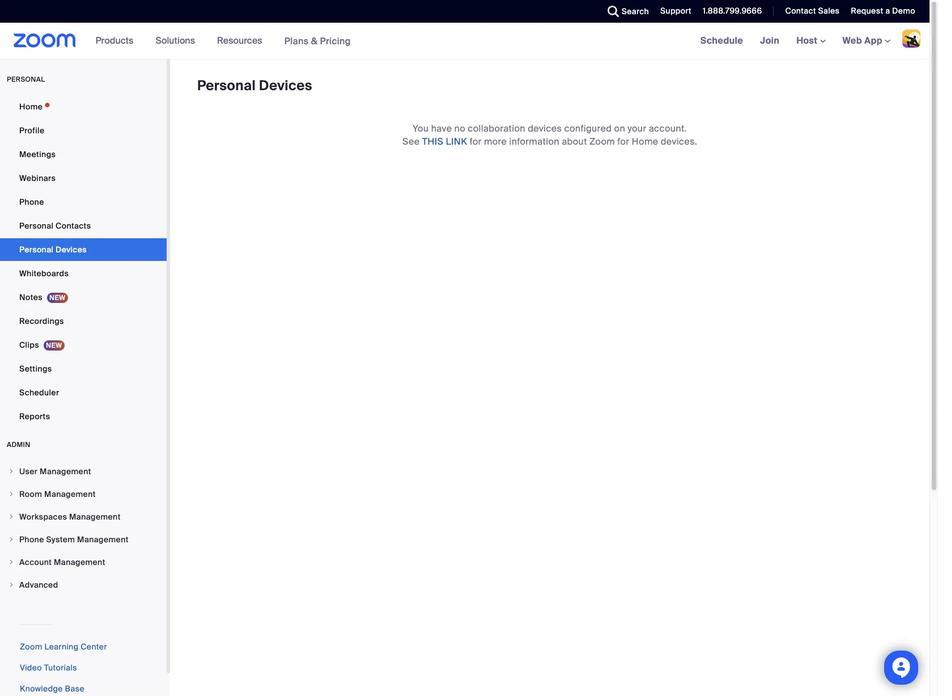 Task type: describe. For each thing, give the bounding box(es) containing it.
products button
[[96, 23, 139, 59]]

phone system management menu item
[[0, 529, 167, 550]]

on
[[615, 123, 626, 134]]

&
[[311, 35, 318, 47]]

search button
[[599, 0, 652, 23]]

home link
[[0, 95, 167, 118]]

schedule link
[[692, 23, 752, 59]]

management for user management
[[40, 466, 91, 477]]

solutions button
[[156, 23, 200, 59]]

management down workspaces management menu item
[[77, 534, 129, 545]]

web
[[843, 35, 863, 47]]

collaboration
[[468, 123, 526, 134]]

2 for from the left
[[618, 135, 630, 147]]

management for workspaces management
[[69, 512, 121, 522]]

web app button
[[843, 35, 891, 47]]

1 vertical spatial zoom
[[20, 642, 42, 652]]

solutions
[[156, 35, 195, 47]]

devices.
[[661, 135, 698, 147]]

video tutorials
[[20, 663, 77, 673]]

webinars
[[19, 173, 56, 183]]

room management menu item
[[0, 483, 167, 505]]

schedule
[[701, 35, 744, 47]]

demo
[[893, 6, 916, 16]]

personal contacts link
[[0, 214, 167, 237]]

reports link
[[0, 405, 167, 428]]

right image for account management
[[8, 559, 15, 566]]

about
[[562, 135, 588, 147]]

tutorials
[[44, 663, 77, 673]]

personal devices inside the personal menu menu
[[19, 244, 87, 255]]

notes
[[19, 292, 43, 302]]

personal for personal contacts link
[[19, 221, 54, 231]]

management for room management
[[44, 489, 96, 499]]

clips link
[[0, 334, 167, 356]]

system
[[46, 534, 75, 545]]

products
[[96, 35, 134, 47]]

join link
[[752, 23, 789, 59]]

plans
[[285, 35, 309, 47]]

personal devices link
[[0, 238, 167, 261]]

sales
[[819, 6, 840, 16]]

host
[[797, 35, 821, 47]]

zoom logo image
[[14, 33, 76, 48]]

0 vertical spatial personal
[[197, 77, 256, 94]]

notes link
[[0, 286, 167, 309]]

a
[[886, 6, 891, 16]]

personal contacts
[[19, 221, 91, 231]]

profile
[[19, 125, 45, 136]]

have
[[431, 123, 452, 134]]

recordings link
[[0, 310, 167, 332]]

reports
[[19, 411, 50, 421]]

banner containing products
[[0, 23, 930, 60]]

pricing
[[320, 35, 351, 47]]

devices
[[528, 123, 562, 134]]

account management
[[19, 557, 105, 567]]

request a demo
[[852, 6, 916, 16]]

webinars link
[[0, 167, 167, 189]]

your
[[628, 123, 647, 134]]

center
[[81, 642, 107, 652]]

admin
[[7, 440, 31, 449]]

knowledge base
[[20, 684, 85, 694]]

1.888.799.9666
[[703, 6, 763, 16]]

support
[[661, 6, 692, 16]]

search
[[622, 6, 650, 16]]

meetings
[[19, 149, 56, 159]]

0 vertical spatial personal devices
[[197, 77, 313, 94]]

you have no collaboration devices configured on your account. see this link for more information about zoom for home devices.
[[403, 123, 698, 147]]

whiteboards link
[[0, 262, 167, 285]]

contacts
[[56, 221, 91, 231]]

phone for phone system management
[[19, 534, 44, 545]]

you
[[413, 123, 429, 134]]

room
[[19, 489, 42, 499]]

configured
[[565, 123, 612, 134]]

workspaces management menu item
[[0, 506, 167, 528]]



Task type: vqa. For each thing, say whether or not it's contained in the screenshot.
bottommost cell
no



Task type: locate. For each thing, give the bounding box(es) containing it.
advanced
[[19, 580, 58, 590]]

management up advanced menu item at bottom
[[54, 557, 105, 567]]

phone up account at left bottom
[[19, 534, 44, 545]]

0 vertical spatial zoom
[[590, 135, 616, 147]]

phone link
[[0, 191, 167, 213]]

user management menu item
[[0, 461, 167, 482]]

2 phone from the top
[[19, 534, 44, 545]]

right image left user
[[8, 468, 15, 475]]

user
[[19, 466, 38, 477]]

account management menu item
[[0, 551, 167, 573]]

personal
[[7, 75, 45, 84]]

whiteboards
[[19, 268, 69, 279]]

right image for user
[[8, 468, 15, 475]]

video tutorials link
[[20, 663, 77, 673]]

settings
[[19, 364, 52, 374]]

account.
[[649, 123, 687, 134]]

devices
[[259, 77, 313, 94], [56, 244, 87, 255]]

workspaces
[[19, 512, 67, 522]]

2 right image from the top
[[8, 491, 15, 498]]

personal up whiteboards
[[19, 244, 54, 255]]

phone inside the personal menu menu
[[19, 197, 44, 207]]

knowledge base link
[[20, 684, 85, 694]]

1 vertical spatial personal
[[19, 221, 54, 231]]

for right link at the left
[[470, 135, 482, 147]]

phone inside menu item
[[19, 534, 44, 545]]

workspaces management
[[19, 512, 121, 522]]

right image for room
[[8, 491, 15, 498]]

join
[[761, 35, 780, 47]]

right image inside workspaces management menu item
[[8, 513, 15, 520]]

request a demo link
[[843, 0, 930, 23], [852, 6, 916, 16]]

room management
[[19, 489, 96, 499]]

management for account management
[[54, 557, 105, 567]]

see
[[403, 135, 420, 147]]

0 horizontal spatial personal devices
[[19, 244, 87, 255]]

2 vertical spatial personal
[[19, 244, 54, 255]]

more
[[484, 135, 507, 147]]

video
[[20, 663, 42, 673]]

home down your
[[632, 135, 659, 147]]

zoom down configured
[[590, 135, 616, 147]]

resources
[[217, 35, 262, 47]]

1 horizontal spatial personal devices
[[197, 77, 313, 94]]

1 horizontal spatial zoom
[[590, 135, 616, 147]]

plans & pricing
[[285, 35, 351, 47]]

personal devices
[[197, 77, 313, 94], [19, 244, 87, 255]]

devices down plans
[[259, 77, 313, 94]]

plans & pricing link
[[285, 35, 351, 47], [285, 35, 351, 47]]

knowledge
[[20, 684, 63, 694]]

0 vertical spatial phone
[[19, 197, 44, 207]]

right image left system
[[8, 536, 15, 543]]

for
[[470, 135, 482, 147], [618, 135, 630, 147]]

right image
[[8, 513, 15, 520], [8, 559, 15, 566]]

1 horizontal spatial for
[[618, 135, 630, 147]]

personal
[[197, 77, 256, 94], [19, 221, 54, 231], [19, 244, 54, 255]]

4 right image from the top
[[8, 581, 15, 588]]

meetings link
[[0, 143, 167, 166]]

personal devices down personal contacts
[[19, 244, 87, 255]]

management up workspaces management
[[44, 489, 96, 499]]

contact
[[786, 6, 817, 16]]

3 right image from the top
[[8, 536, 15, 543]]

1 vertical spatial home
[[632, 135, 659, 147]]

right image inside room management menu item
[[8, 491, 15, 498]]

web app
[[843, 35, 883, 47]]

1.888.799.9666 button
[[695, 0, 766, 23], [703, 6, 763, 16]]

banner
[[0, 23, 930, 60]]

1 horizontal spatial devices
[[259, 77, 313, 94]]

right image left workspaces
[[8, 513, 15, 520]]

right image left account at left bottom
[[8, 559, 15, 566]]

1 vertical spatial devices
[[56, 244, 87, 255]]

contact sales link
[[777, 0, 843, 23], [786, 6, 840, 16]]

home inside you have no collaboration devices configured on your account. see this link for more information about zoom for home devices.
[[632, 135, 659, 147]]

zoom learning center
[[20, 642, 107, 652]]

this
[[422, 135, 444, 147]]

information
[[510, 135, 560, 147]]

0 vertical spatial right image
[[8, 513, 15, 520]]

devices down contacts
[[56, 244, 87, 255]]

1 right image from the top
[[8, 513, 15, 520]]

1 vertical spatial phone
[[19, 534, 44, 545]]

personal devices down resources dropdown button
[[197, 77, 313, 94]]

base
[[65, 684, 85, 694]]

1 for from the left
[[470, 135, 482, 147]]

0 horizontal spatial home
[[19, 102, 43, 112]]

personal left contacts
[[19, 221, 54, 231]]

scheduler link
[[0, 381, 167, 404]]

meetings navigation
[[692, 23, 930, 60]]

account
[[19, 557, 52, 567]]

admin menu menu
[[0, 461, 167, 597]]

home
[[19, 102, 43, 112], [632, 135, 659, 147]]

1 horizontal spatial home
[[632, 135, 659, 147]]

personal for personal devices link
[[19, 244, 54, 255]]

right image for phone
[[8, 536, 15, 543]]

contact sales
[[786, 6, 840, 16]]

home up profile
[[19, 102, 43, 112]]

personal down product information navigation
[[197, 77, 256, 94]]

no
[[455, 123, 466, 134]]

clips
[[19, 340, 39, 350]]

zoom up video
[[20, 642, 42, 652]]

profile link
[[0, 119, 167, 142]]

phone for phone
[[19, 197, 44, 207]]

recordings
[[19, 316, 64, 326]]

0 horizontal spatial devices
[[56, 244, 87, 255]]

0 horizontal spatial zoom
[[20, 642, 42, 652]]

right image
[[8, 468, 15, 475], [8, 491, 15, 498], [8, 536, 15, 543], [8, 581, 15, 588]]

learning
[[44, 642, 79, 652]]

0 horizontal spatial for
[[470, 135, 482, 147]]

request
[[852, 6, 884, 16]]

zoom learning center link
[[20, 642, 107, 652]]

profile picture image
[[903, 29, 921, 48]]

home inside the personal menu menu
[[19, 102, 43, 112]]

1 vertical spatial right image
[[8, 559, 15, 566]]

host button
[[797, 35, 826, 47]]

right image left the advanced
[[8, 581, 15, 588]]

this link link
[[422, 135, 468, 147]]

personal menu menu
[[0, 95, 167, 429]]

user management
[[19, 466, 91, 477]]

1 vertical spatial personal devices
[[19, 244, 87, 255]]

resources button
[[217, 23, 268, 59]]

phone down webinars
[[19, 197, 44, 207]]

management up room management
[[40, 466, 91, 477]]

for down on on the top of the page
[[618, 135, 630, 147]]

advanced menu item
[[0, 574, 167, 596]]

link
[[446, 135, 468, 147]]

phone system management
[[19, 534, 129, 545]]

zoom
[[590, 135, 616, 147], [20, 642, 42, 652]]

scheduler
[[19, 387, 59, 398]]

phone
[[19, 197, 44, 207], [19, 534, 44, 545]]

right image inside phone system management menu item
[[8, 536, 15, 543]]

settings link
[[0, 357, 167, 380]]

devices inside the personal menu menu
[[56, 244, 87, 255]]

management up phone system management menu item
[[69, 512, 121, 522]]

management
[[40, 466, 91, 477], [44, 489, 96, 499], [69, 512, 121, 522], [77, 534, 129, 545], [54, 557, 105, 567]]

right image inside advanced menu item
[[8, 581, 15, 588]]

support link
[[652, 0, 695, 23], [661, 6, 692, 16]]

right image inside user management menu item
[[8, 468, 15, 475]]

2 right image from the top
[[8, 559, 15, 566]]

right image inside "account management" menu item
[[8, 559, 15, 566]]

product information navigation
[[87, 23, 360, 60]]

right image left room
[[8, 491, 15, 498]]

1 right image from the top
[[8, 468, 15, 475]]

1 phone from the top
[[19, 197, 44, 207]]

app
[[865, 35, 883, 47]]

zoom inside you have no collaboration devices configured on your account. see this link for more information about zoom for home devices.
[[590, 135, 616, 147]]

right image for workspaces management
[[8, 513, 15, 520]]

0 vertical spatial home
[[19, 102, 43, 112]]

0 vertical spatial devices
[[259, 77, 313, 94]]



